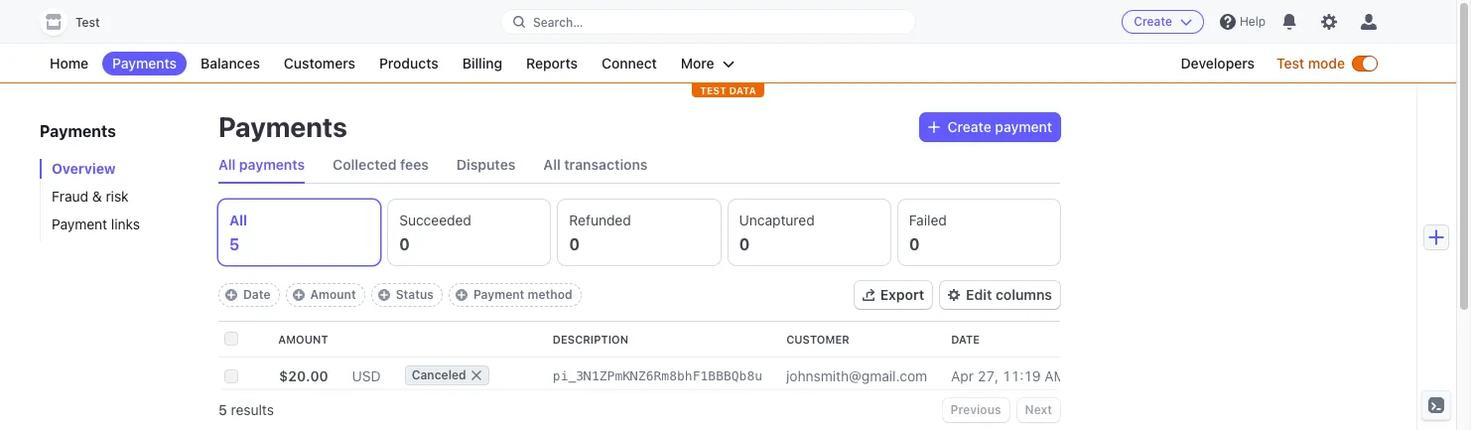 Task type: vqa. For each thing, say whether or not it's contained in the screenshot.
Duration
no



Task type: locate. For each thing, give the bounding box(es) containing it.
0 vertical spatial 5
[[229, 235, 240, 253]]

billing
[[463, 55, 503, 72]]

3 0 from the left
[[739, 235, 750, 253]]

1 vertical spatial 27,
[[978, 403, 999, 420]]

payments
[[112, 55, 177, 72], [218, 110, 348, 143], [40, 122, 116, 140]]

0 down refunded
[[569, 235, 580, 253]]

2 27, from the top
[[978, 403, 999, 420]]

tab list
[[218, 147, 1061, 184], [218, 200, 1061, 265]]

previous button
[[943, 398, 1010, 422]]

0 horizontal spatial date
[[243, 287, 271, 302]]

collected
[[333, 156, 397, 173]]

apr for apr 27, 11:19 am
[[952, 367, 974, 384]]

all for 5
[[229, 212, 247, 228]]

toolbar
[[218, 283, 582, 307]]

description
[[553, 333, 629, 346]]

am
[[1045, 367, 1066, 384], [1045, 403, 1066, 420]]

add amount image
[[292, 289, 304, 301]]

1 vertical spatial apr
[[952, 403, 974, 420]]

am right 11:19
[[1045, 367, 1066, 384]]

select item checkbox up the 5 results
[[224, 369, 238, 383]]

5 results
[[218, 401, 274, 418]]

create inside button
[[1134, 14, 1173, 29]]

more
[[681, 55, 715, 72]]

data
[[729, 84, 757, 96]]

export button
[[855, 281, 933, 309]]

test up home
[[75, 15, 100, 30]]

1 0 from the left
[[399, 235, 410, 253]]

toolbar containing date
[[218, 283, 582, 307]]

11:19
[[1003, 367, 1041, 384]]

1 vertical spatial tab list
[[218, 200, 1061, 265]]

&
[[92, 188, 102, 205]]

2 tab list from the top
[[218, 200, 1061, 265]]

uncaptured 0
[[739, 212, 815, 253]]

all for payments
[[218, 156, 236, 173]]

payments up payments on the top left
[[218, 110, 348, 143]]

1 vertical spatial 5
[[218, 401, 227, 418]]

10:59
[[1003, 403, 1041, 420]]

test left mode
[[1277, 55, 1305, 72]]

collected fees
[[333, 156, 429, 173]]

overview link
[[40, 159, 199, 179]]

create payment
[[948, 118, 1053, 135]]

0 inside refunded 0
[[569, 235, 580, 253]]

payment down fraud
[[52, 216, 107, 232]]

test inside button
[[75, 15, 100, 30]]

all 5
[[229, 212, 247, 253]]

create up the developers link
[[1134, 14, 1173, 29]]

add status image
[[378, 289, 390, 301]]

0 vertical spatial create
[[1134, 14, 1173, 29]]

1 horizontal spatial payment
[[474, 287, 525, 302]]

payment links
[[52, 216, 140, 232]]

0 horizontal spatial test
[[75, 15, 100, 30]]

0 inside uncaptured 0
[[739, 235, 750, 253]]

1 vertical spatial select item checkbox
[[224, 405, 238, 419]]

Select All checkbox
[[224, 332, 238, 346]]

0 inside 'succeeded 0'
[[399, 235, 410, 253]]

0 vertical spatial 27,
[[978, 367, 999, 384]]

1 vertical spatial create
[[948, 118, 992, 135]]

all left payments on the top left
[[218, 156, 236, 173]]

0
[[399, 235, 410, 253], [569, 235, 580, 253], [739, 235, 750, 253], [909, 235, 920, 253]]

1 vertical spatial test
[[1277, 55, 1305, 72]]

tab list up refunded
[[218, 147, 1061, 184]]

select item checkbox down the select all checkbox
[[224, 405, 238, 419]]

connect link
[[592, 52, 667, 75]]

create
[[1134, 14, 1173, 29], [948, 118, 992, 135]]

links
[[111, 216, 140, 232]]

1 am from the top
[[1045, 367, 1066, 384]]

date right add date image
[[243, 287, 271, 302]]

27, left 10:59
[[978, 403, 999, 420]]

payment
[[995, 118, 1053, 135]]

0 horizontal spatial create
[[948, 118, 992, 135]]

mode
[[1309, 55, 1346, 72]]

0 vertical spatial am
[[1045, 367, 1066, 384]]

1 horizontal spatial create
[[1134, 14, 1173, 29]]

5 up add date image
[[229, 235, 240, 253]]

connect
[[602, 55, 657, 72]]

date down edit
[[952, 333, 980, 346]]

am for apr 27, 10:59 am
[[1045, 403, 1066, 420]]

0 vertical spatial test
[[75, 15, 100, 30]]

apr 27, 11:19 am link
[[952, 359, 1090, 392]]

5
[[229, 235, 240, 253], [218, 401, 227, 418]]

tab list down transactions
[[218, 200, 1061, 265]]

1 27, from the top
[[978, 367, 999, 384]]

reports
[[526, 55, 578, 72]]

0 inside "failed 0"
[[909, 235, 920, 253]]

apr 27, 10:59 am link
[[952, 395, 1090, 428]]

risk
[[106, 188, 129, 205]]

developers link
[[1171, 52, 1265, 75]]

products link
[[369, 52, 449, 75]]

apr for apr 27, 10:59 am
[[952, 403, 974, 420]]

failed
[[909, 212, 947, 228]]

edit columns button
[[941, 281, 1061, 309]]

reports link
[[516, 52, 588, 75]]

1 horizontal spatial test
[[1277, 55, 1305, 72]]

0 horizontal spatial payment
[[52, 216, 107, 232]]

0 vertical spatial select item checkbox
[[224, 369, 238, 383]]

all for transactions
[[544, 156, 561, 173]]

Select Item checkbox
[[224, 369, 238, 383], [224, 405, 238, 419]]

2 apr from the top
[[952, 403, 974, 420]]

method
[[528, 287, 573, 302]]

test
[[75, 15, 100, 30], [1277, 55, 1305, 72]]

2 am from the top
[[1045, 403, 1066, 420]]

pi_3n1zpmknz6rm8bhf1bbbqb8u
[[553, 368, 763, 383]]

payment inside payment links link
[[52, 216, 107, 232]]

all down all payments link at left top
[[229, 212, 247, 228]]

tab list containing all payments
[[218, 147, 1061, 184]]

27, left 11:19
[[978, 367, 999, 384]]

5 left results in the left of the page
[[218, 401, 227, 418]]

all
[[218, 156, 236, 173], [544, 156, 561, 173], [229, 212, 247, 228]]

all left transactions
[[544, 156, 561, 173]]

apr
[[952, 367, 974, 384], [952, 403, 974, 420]]

2 0 from the left
[[569, 235, 580, 253]]

1 tab list from the top
[[218, 147, 1061, 184]]

2 select item checkbox from the top
[[224, 405, 238, 419]]

1 vertical spatial date
[[952, 333, 980, 346]]

johnsmith@gmail.com
[[787, 367, 928, 384]]

0 for refunded 0
[[569, 235, 580, 253]]

create for create payment
[[948, 118, 992, 135]]

0 vertical spatial apr
[[952, 367, 974, 384]]

0 for uncaptured 0
[[739, 235, 750, 253]]

apr up previous
[[952, 367, 974, 384]]

payments up overview
[[40, 122, 116, 140]]

0 vertical spatial date
[[243, 287, 271, 302]]

create inside popup button
[[948, 118, 992, 135]]

0 vertical spatial tab list
[[218, 147, 1061, 184]]

date
[[243, 287, 271, 302], [952, 333, 980, 346]]

0 vertical spatial payment
[[52, 216, 107, 232]]

0 down uncaptured
[[739, 235, 750, 253]]

Search… search field
[[502, 9, 916, 34]]

test
[[700, 84, 727, 96]]

succeeded
[[399, 212, 472, 228]]

am right 10:59
[[1045, 403, 1066, 420]]

payment inside toolbar
[[474, 287, 525, 302]]

amount right add amount icon
[[310, 287, 356, 302]]

4 0 from the left
[[909, 235, 920, 253]]

1 select item checkbox from the top
[[224, 369, 238, 383]]

payment right add payment method "image"
[[474, 287, 525, 302]]

0 vertical spatial amount
[[310, 287, 356, 302]]

disputes link
[[457, 147, 516, 183]]

1 apr from the top
[[952, 367, 974, 384]]

amount up $20.00
[[278, 333, 328, 346]]

transactions
[[564, 156, 648, 173]]

0 for failed 0
[[909, 235, 920, 253]]

payment
[[52, 216, 107, 232], [474, 287, 525, 302]]

0 horizontal spatial 5
[[218, 401, 227, 418]]

edit columns
[[966, 286, 1053, 303]]

all payments link
[[218, 147, 305, 183]]

svg image
[[928, 121, 940, 133]]

Search… text field
[[502, 9, 916, 34]]

test mode
[[1277, 55, 1346, 72]]

1 vertical spatial am
[[1045, 403, 1066, 420]]

amount
[[310, 287, 356, 302], [278, 333, 328, 346]]

apr down apr 27, 11:19 am
[[952, 403, 974, 420]]

1 vertical spatial payment
[[474, 287, 525, 302]]

1 horizontal spatial 5
[[229, 235, 240, 253]]

all payments
[[218, 156, 305, 173]]

0 down succeeded
[[399, 235, 410, 253]]

create right the svg image
[[948, 118, 992, 135]]

0 down failed
[[909, 235, 920, 253]]

all transactions
[[544, 156, 648, 173]]



Task type: describe. For each thing, give the bounding box(es) containing it.
all transactions link
[[544, 147, 648, 183]]

27, for 10:59
[[978, 403, 999, 420]]

27, for 11:19
[[978, 367, 999, 384]]

customers link
[[274, 52, 365, 75]]

fraud & risk link
[[40, 187, 199, 207]]

home
[[50, 55, 88, 72]]

johnsmith@gmail.com link
[[787, 359, 952, 392]]

products
[[379, 55, 439, 72]]

$20.00
[[279, 367, 328, 384]]

canceled link
[[405, 358, 553, 393]]

test data
[[700, 84, 757, 96]]

fees
[[400, 156, 429, 173]]

more button
[[671, 52, 744, 75]]

payments right home
[[112, 55, 177, 72]]

developers
[[1181, 55, 1255, 72]]

balances
[[201, 55, 260, 72]]

tab list containing 5
[[218, 200, 1061, 265]]

overview
[[52, 160, 116, 177]]

uncaptured
[[739, 212, 815, 228]]

columns
[[996, 286, 1053, 303]]

status
[[396, 287, 434, 302]]

refunded
[[569, 212, 631, 228]]

5 inside all 5
[[229, 235, 240, 253]]

test for test
[[75, 15, 100, 30]]

add payment method image
[[456, 289, 468, 301]]

apr 27, 11:19 am
[[952, 367, 1066, 384]]

next button
[[1018, 398, 1061, 422]]

results
[[231, 401, 274, 418]]

$20.00 link
[[270, 359, 352, 392]]

create button
[[1122, 10, 1204, 34]]

balances link
[[191, 52, 270, 75]]

1 vertical spatial amount
[[278, 333, 328, 346]]

customers
[[284, 55, 355, 72]]

customer
[[787, 333, 850, 346]]

payments link
[[102, 52, 187, 75]]

1 horizontal spatial date
[[952, 333, 980, 346]]

payment method
[[474, 287, 573, 302]]

fraud & risk
[[52, 188, 129, 205]]

home link
[[40, 52, 98, 75]]

fraud
[[52, 188, 88, 205]]

test button
[[40, 8, 120, 36]]

failed 0
[[909, 212, 947, 253]]

collected fees link
[[333, 147, 429, 183]]

previous
[[951, 402, 1002, 417]]

disputes
[[457, 156, 516, 173]]

payment for payment links
[[52, 216, 107, 232]]

export
[[881, 286, 925, 303]]

edit
[[966, 286, 993, 303]]

usd link
[[352, 359, 405, 392]]

help button
[[1212, 6, 1274, 38]]

add date image
[[225, 289, 237, 301]]

billing link
[[453, 52, 512, 75]]

test for test mode
[[1277, 55, 1305, 72]]

pi_3n1zpmknz6rm8bhf1bbbqb8u link
[[553, 360, 787, 391]]

create payment button
[[920, 113, 1061, 141]]

am for apr 27, 11:19 am
[[1045, 367, 1066, 384]]

0 for succeeded 0
[[399, 235, 410, 253]]

payments
[[239, 156, 305, 173]]

payment links link
[[40, 215, 199, 234]]

canceled
[[412, 367, 467, 382]]

search…
[[533, 14, 584, 29]]

refunded 0
[[569, 212, 631, 253]]

apr 27, 10:59 am
[[952, 403, 1066, 420]]

next
[[1025, 402, 1053, 417]]

help
[[1240, 14, 1266, 29]]

usd
[[352, 367, 381, 384]]

payment for payment method
[[474, 287, 525, 302]]

create for create
[[1134, 14, 1173, 29]]

date inside toolbar
[[243, 287, 271, 302]]

succeeded 0
[[399, 212, 472, 253]]



